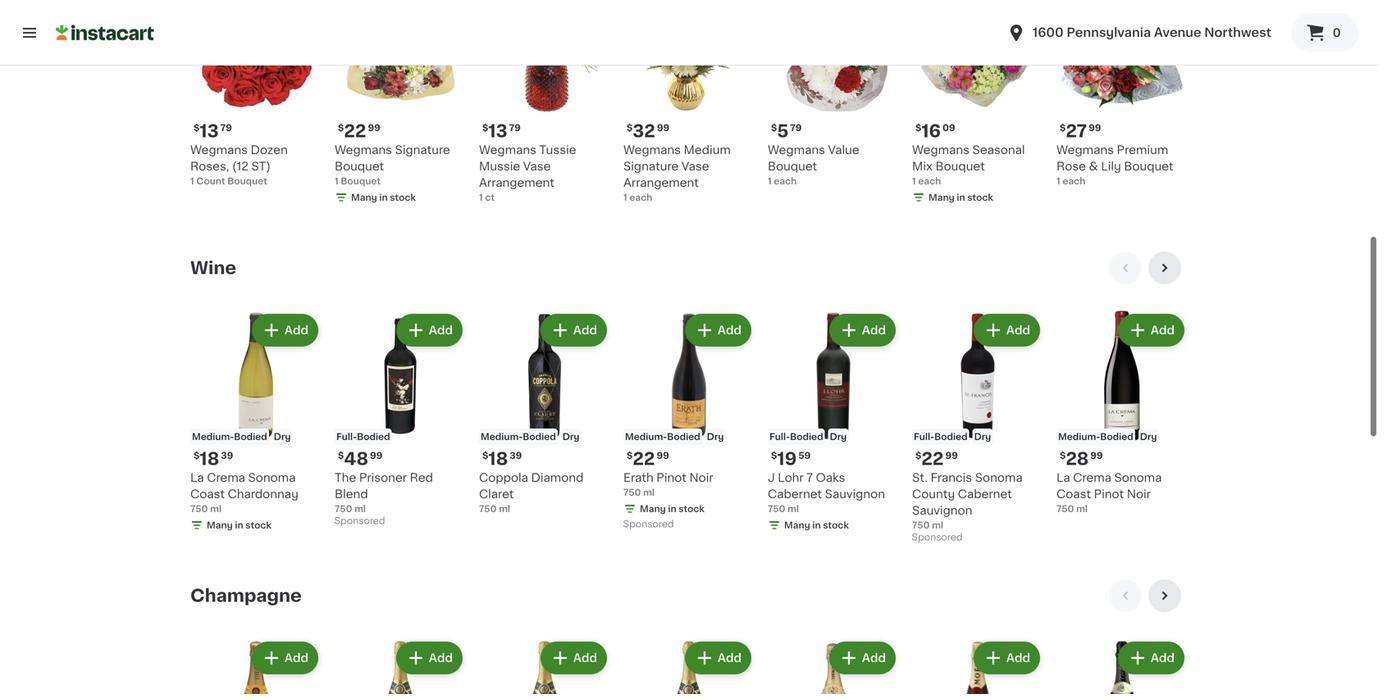 Task type: describe. For each thing, give the bounding box(es) containing it.
blend
[[335, 489, 368, 500]]

$ for wegmans value bouquet
[[771, 123, 777, 132]]

18 for la crema sonoma coast chardonnay
[[200, 451, 219, 468]]

$ for wegmans signature bouquet
[[338, 123, 344, 132]]

2 horizontal spatial $ 22 99
[[915, 451, 958, 468]]

full- for 19
[[769, 433, 790, 442]]

many in stock for chardonnay
[[207, 521, 271, 530]]

$ for la crema sonoma coast pinot noir
[[1060, 452, 1066, 461]]

sonoma inside la crema sonoma coast chardonnay 750 ml
[[248, 472, 296, 484]]

dozen
[[251, 144, 288, 156]]

sponsored badge image for erath pinot noir
[[623, 520, 673, 530]]

$ 13 79 for wegmans tussie mussie vase arrangement
[[482, 123, 521, 140]]

$ 18 39 for coppola diamond claret
[[482, 451, 522, 468]]

32
[[633, 123, 655, 140]]

stock for mix
[[967, 193, 993, 202]]

19
[[777, 451, 797, 468]]

wegmans signature bouquet 1 bouquet
[[335, 144, 450, 186]]

$ for the prisoner red blend
[[338, 452, 344, 461]]

39 for la crema sonoma coast chardonnay
[[221, 452, 233, 461]]

in for 1
[[957, 193, 965, 202]]

medium-bodied dry for coppola diamond claret
[[481, 433, 580, 442]]

stock for bouquet
[[390, 193, 416, 202]]

2 horizontal spatial 22
[[922, 451, 944, 468]]

59
[[799, 452, 811, 461]]

$ for wegmans tussie mussie vase arrangement
[[482, 123, 488, 132]]

many in stock for 1
[[929, 193, 993, 202]]

vase for 13
[[523, 161, 551, 172]]

wegmans for tussie
[[479, 144, 536, 156]]

instacart logo image
[[56, 23, 154, 43]]

2 bodied from the left
[[357, 433, 390, 442]]

wine
[[190, 260, 236, 277]]

wegmans seasonal mix bouquet 1 each
[[912, 144, 1025, 186]]

cabernet for sonoma
[[958, 489, 1012, 500]]

dry for j lohr 7 oaks cabernet sauvignon
[[830, 433, 847, 442]]

5
[[777, 123, 789, 140]]

stock for sonoma
[[245, 521, 271, 530]]

medium- for la crema sonoma coast pinot noir
[[1058, 433, 1100, 442]]

sauvignon for county
[[912, 505, 972, 517]]

vase for 32
[[682, 161, 709, 172]]

$ 48 99
[[338, 451, 383, 468]]

arrangement for 13
[[479, 177, 554, 189]]

wegmans for value
[[768, 144, 825, 156]]

1 inside wegmans tussie mussie vase arrangement 1 ct
[[479, 193, 483, 202]]

medium-bodied dry for la crema sonoma coast pinot noir
[[1058, 433, 1157, 442]]

$ 16 09
[[915, 123, 955, 140]]

$ 32 99
[[627, 123, 669, 140]]

$ for coppola diamond claret
[[482, 452, 488, 461]]

dry for erath pinot noir
[[707, 433, 724, 442]]

sponsored badge image for st. francis sonoma county cabernet sauvignon
[[912, 534, 962, 543]]

1600 pennsylvania avenue northwest button
[[1006, 10, 1272, 56]]

1600 pennsylvania avenue northwest
[[1033, 27, 1272, 39]]

st)
[[251, 161, 271, 172]]

09
[[943, 123, 955, 132]]

48
[[344, 451, 368, 468]]

pinot inside erath pinot noir 750 ml
[[657, 472, 687, 484]]

rose
[[1057, 161, 1086, 172]]

diamond
[[531, 472, 584, 484]]

champagne
[[190, 588, 302, 605]]

1 inside wegmans dozen roses, (12 st) 1 count bouquet
[[190, 177, 194, 186]]

the prisoner red blend 750 ml
[[335, 472, 433, 514]]

ct
[[485, 193, 495, 202]]

1 inside the "wegmans premium rose & lily bouquet 1 each"
[[1057, 177, 1060, 186]]

wegmans dozen roses, (12 st) 1 count bouquet
[[190, 144, 288, 186]]

product group containing 19
[[768, 311, 899, 536]]

francis
[[931, 472, 972, 484]]

1 inside wegmans value bouquet 1 each
[[768, 177, 772, 186]]

wegmans for seasonal
[[912, 144, 970, 156]]

$ 27 99
[[1060, 123, 1101, 140]]

noir inside the la crema sonoma coast pinot noir 750 ml
[[1127, 489, 1151, 500]]

1 inside the wegmans medium signature vase arrangement 1 each
[[623, 193, 627, 202]]

chardonnay
[[228, 489, 298, 500]]

750 inside 'coppola diamond claret 750 ml'
[[479, 505, 497, 514]]

la for pinot
[[1057, 472, 1070, 484]]

ml inside 'coppola diamond claret 750 ml'
[[499, 505, 510, 514]]

crema for chardonnay
[[207, 472, 245, 484]]

1600
[[1033, 27, 1064, 39]]

lohr
[[778, 472, 804, 484]]

medium- for coppola diamond claret
[[481, 433, 523, 442]]

79 for value
[[790, 123, 802, 132]]

value
[[828, 144, 859, 156]]

medium-bodied dry for erath pinot noir
[[625, 433, 724, 442]]

item carousel region containing wine
[[190, 252, 1188, 567]]

full- for 22
[[914, 433, 934, 442]]

full-bodied dry for 19
[[769, 433, 847, 442]]

crema for pinot
[[1073, 472, 1111, 484]]

wegmans medium signature vase arrangement 1 each
[[623, 144, 731, 202]]

st. francis sonoma county cabernet sauvignon 750 ml
[[912, 472, 1023, 530]]

750 inside st. francis sonoma county cabernet sauvignon 750 ml
[[912, 521, 930, 530]]

product group containing 28
[[1057, 311, 1188, 516]]

ml inside the 'the prisoner red blend 750 ml'
[[354, 505, 366, 514]]

prisoner
[[359, 472, 407, 484]]

wegmans for dozen
[[190, 144, 248, 156]]

bouquet inside wegmans dozen roses, (12 st) 1 count bouquet
[[227, 177, 267, 186]]

la crema sonoma coast chardonnay 750 ml
[[190, 472, 298, 514]]

many for chardonnay
[[207, 521, 233, 530]]

27
[[1066, 123, 1087, 140]]

1 inside wegmans seasonal mix bouquet 1 each
[[912, 177, 916, 186]]

13 for wegmans dozen roses, (12 st)
[[200, 123, 219, 140]]

signature inside wegmans signature bouquet 1 bouquet
[[395, 144, 450, 156]]

bodied for la crema sonoma coast pinot noir
[[1100, 433, 1134, 442]]

750 inside la crema sonoma coast chardonnay 750 ml
[[190, 505, 208, 514]]

bouquet inside wegmans value bouquet 1 each
[[768, 161, 817, 172]]

medium- for la crema sonoma coast chardonnay
[[192, 433, 234, 442]]

$ for j lohr 7 oaks cabernet sauvignon
[[771, 452, 777, 461]]

st.
[[912, 472, 928, 484]]

79 for dozen
[[220, 123, 232, 132]]

750 inside j lohr 7 oaks cabernet sauvignon 750 ml
[[768, 505, 785, 514]]

each inside the "wegmans premium rose & lily bouquet 1 each"
[[1063, 177, 1086, 186]]

roses,
[[190, 161, 229, 172]]

count
[[196, 177, 225, 186]]

erath
[[623, 472, 654, 484]]

ml inside la crema sonoma coast chardonnay 750 ml
[[210, 505, 221, 514]]

$ 13 79 for wegmans dozen roses, (12 st)
[[194, 123, 232, 140]]

each inside wegmans seasonal mix bouquet 1 each
[[918, 177, 941, 186]]

seasonal
[[973, 144, 1025, 156]]

$ for wegmans seasonal mix bouquet
[[915, 123, 922, 132]]

sonoma for 22
[[975, 472, 1023, 484]]

sponsored badge image for the prisoner red blend
[[335, 517, 384, 527]]

arrangement for 32
[[623, 177, 699, 189]]



Task type: vqa. For each thing, say whether or not it's contained in the screenshot.
first Wegmans from right
yes



Task type: locate. For each thing, give the bounding box(es) containing it.
1 $ 18 39 from the left
[[194, 451, 233, 468]]

1 horizontal spatial full-bodied dry
[[914, 433, 991, 442]]

1 horizontal spatial $ 13 79
[[482, 123, 521, 140]]

product group
[[190, 311, 322, 536], [335, 311, 466, 531], [479, 311, 610, 516], [623, 311, 755, 534], [768, 311, 899, 536], [912, 311, 1043, 547], [1057, 311, 1188, 516], [190, 639, 322, 695], [335, 639, 466, 695], [479, 639, 610, 695], [623, 639, 755, 695], [768, 639, 899, 695], [912, 639, 1043, 695], [1057, 639, 1188, 695]]

1 cabernet from the left
[[768, 489, 822, 500]]

$ inside $ 32 99
[[627, 123, 633, 132]]

ml
[[643, 488, 655, 497], [210, 505, 221, 514], [354, 505, 366, 514], [499, 505, 510, 514], [788, 505, 799, 514], [1076, 505, 1088, 514], [932, 521, 943, 530]]

1 horizontal spatial sponsored badge image
[[623, 520, 673, 530]]

4 medium- from the left
[[1058, 433, 1100, 442]]

3 bodied from the left
[[523, 433, 556, 442]]

wegmans for premium
[[1057, 144, 1114, 156]]

$ up the la crema sonoma coast pinot noir 750 ml
[[1060, 452, 1066, 461]]

$ up la crema sonoma coast chardonnay 750 ml
[[194, 452, 200, 461]]

many in stock down la crema sonoma coast chardonnay 750 ml
[[207, 521, 271, 530]]

medium
[[684, 144, 731, 156]]

1 39 from the left
[[221, 452, 233, 461]]

1 la from the left
[[190, 472, 204, 484]]

medium- up 28
[[1058, 433, 1100, 442]]

$ up "coppola"
[[482, 452, 488, 461]]

18 up "coppola"
[[488, 451, 508, 468]]

1 horizontal spatial coast
[[1057, 489, 1091, 500]]

sponsored badge image down county
[[912, 534, 962, 543]]

wegmans for signature
[[335, 144, 392, 156]]

bodied for j lohr 7 oaks cabernet sauvignon
[[790, 433, 823, 442]]

4 medium-bodied dry from the left
[[1058, 433, 1157, 442]]

0 horizontal spatial $ 13 79
[[194, 123, 232, 140]]

2 coast from the left
[[1057, 489, 1091, 500]]

1 item carousel region from the top
[[190, 252, 1188, 567]]

99 right 27
[[1089, 123, 1101, 132]]

item carousel region containing champagne
[[190, 580, 1188, 695]]

99 for la crema sonoma coast pinot noir
[[1090, 452, 1103, 461]]

$ 22 99 up wegmans signature bouquet 1 bouquet
[[338, 123, 380, 140]]

medium- for erath pinot noir
[[625, 433, 667, 442]]

0 horizontal spatial cabernet
[[768, 489, 822, 500]]

22 for erath
[[633, 451, 655, 468]]

ml inside erath pinot noir 750 ml
[[643, 488, 655, 497]]

many for bouquet
[[351, 193, 377, 202]]

pinot right erath
[[657, 472, 687, 484]]

sauvignon inside st. francis sonoma county cabernet sauvignon 750 ml
[[912, 505, 972, 517]]

sponsored badge image inside product group
[[335, 517, 384, 527]]

5 wegmans from the left
[[768, 144, 825, 156]]

vase down medium
[[682, 161, 709, 172]]

22 up erath
[[633, 451, 655, 468]]

99 right 32
[[657, 123, 669, 132]]

wegmans
[[190, 144, 248, 156], [335, 144, 392, 156], [479, 144, 536, 156], [623, 144, 681, 156], [768, 144, 825, 156], [912, 144, 970, 156], [1057, 144, 1114, 156]]

$ up j
[[771, 452, 777, 461]]

noir
[[689, 472, 713, 484], [1127, 489, 1151, 500]]

6 dry from the left
[[1140, 433, 1157, 442]]

coast left chardonnay
[[190, 489, 225, 500]]

$ 22 99 up francis
[[915, 451, 958, 468]]

1 18 from the left
[[200, 451, 219, 468]]

1 horizontal spatial 13
[[488, 123, 508, 140]]

medium-bodied dry
[[192, 433, 291, 442], [481, 433, 580, 442], [625, 433, 724, 442], [1058, 433, 1157, 442]]

2 horizontal spatial sonoma
[[1114, 472, 1162, 484]]

99 for erath pinot noir
[[657, 452, 669, 461]]

many for 1
[[929, 193, 955, 202]]

2 79 from the left
[[509, 123, 521, 132]]

bodied
[[234, 433, 267, 442], [357, 433, 390, 442], [523, 433, 556, 442], [667, 433, 700, 442], [790, 433, 823, 442], [934, 433, 968, 442], [1100, 433, 1134, 442]]

ml inside st. francis sonoma county cabernet sauvignon 750 ml
[[932, 521, 943, 530]]

medium-bodied dry inside product group
[[1058, 433, 1157, 442]]

bodied up $ 48 99
[[357, 433, 390, 442]]

$ up the wegmans medium signature vase arrangement 1 each
[[627, 123, 633, 132]]

0 horizontal spatial 22
[[344, 123, 366, 140]]

arrangement inside wegmans tussie mussie vase arrangement 1 ct
[[479, 177, 554, 189]]

erath pinot noir 750 ml
[[623, 472, 713, 497]]

$ 18 39 up "coppola"
[[482, 451, 522, 468]]

cabernet for 7
[[768, 489, 822, 500]]

1 arrangement from the left
[[479, 177, 554, 189]]

$ inside $ 48 99
[[338, 452, 344, 461]]

1 horizontal spatial 22
[[633, 451, 655, 468]]

3 wegmans from the left
[[479, 144, 536, 156]]

99 right 28
[[1090, 452, 1103, 461]]

$ up erath
[[627, 452, 633, 461]]

$ 19 59
[[771, 451, 811, 468]]

2 18 from the left
[[488, 451, 508, 468]]

many in stock inside product group
[[784, 521, 849, 530]]

sauvignon down oaks
[[825, 489, 885, 500]]

wegmans inside wegmans value bouquet 1 each
[[768, 144, 825, 156]]

noir inside erath pinot noir 750 ml
[[689, 472, 713, 484]]

750 inside the la crema sonoma coast pinot noir 750 ml
[[1057, 505, 1074, 514]]

sonoma for 28
[[1114, 472, 1162, 484]]

1 full-bodied dry from the left
[[769, 433, 847, 442]]

18
[[200, 451, 219, 468], [488, 451, 508, 468]]

22
[[344, 123, 366, 140], [633, 451, 655, 468], [922, 451, 944, 468]]

3 full- from the left
[[914, 433, 934, 442]]

$ 22 99 up erath
[[627, 451, 669, 468]]

dry
[[274, 433, 291, 442], [563, 433, 580, 442], [707, 433, 724, 442], [830, 433, 847, 442], [974, 433, 991, 442], [1140, 433, 1157, 442]]

99 for st. francis sonoma county cabernet sauvignon
[[945, 452, 958, 461]]

red
[[410, 472, 433, 484]]

signature
[[395, 144, 450, 156], [623, 161, 679, 172]]

2 crema from the left
[[1073, 472, 1111, 484]]

1 horizontal spatial pinot
[[1094, 489, 1124, 500]]

dry up the la crema sonoma coast pinot noir 750 ml
[[1140, 433, 1157, 442]]

bodied for erath pinot noir
[[667, 433, 700, 442]]

wegmans premium rose & lily bouquet 1 each
[[1057, 144, 1174, 186]]

coast inside the la crema sonoma coast pinot noir 750 ml
[[1057, 489, 1091, 500]]

3 medium- from the left
[[625, 433, 667, 442]]

0 horizontal spatial full-bodied dry
[[769, 433, 847, 442]]

0 horizontal spatial la
[[190, 472, 204, 484]]

medium-bodied dry for la crema sonoma coast chardonnay
[[192, 433, 291, 442]]

county
[[912, 489, 955, 500]]

bodied up la crema sonoma coast chardonnay 750 ml
[[234, 433, 267, 442]]

full- up 48
[[336, 433, 357, 442]]

1 horizontal spatial arrangement
[[623, 177, 699, 189]]

18 up la crema sonoma coast chardonnay 750 ml
[[200, 451, 219, 468]]

18 for coppola diamond claret
[[488, 451, 508, 468]]

0 horizontal spatial coast
[[190, 489, 225, 500]]

2 arrangement from the left
[[623, 177, 699, 189]]

bouquet
[[335, 161, 384, 172], [768, 161, 817, 172], [936, 161, 985, 172], [1124, 161, 1174, 172], [227, 177, 267, 186], [341, 177, 381, 186]]

79 up mussie
[[509, 123, 521, 132]]

22 up st.
[[922, 451, 944, 468]]

$ up rose
[[1060, 123, 1066, 132]]

la inside la crema sonoma coast chardonnay 750 ml
[[190, 472, 204, 484]]

crema up chardonnay
[[207, 472, 245, 484]]

coast down 28
[[1057, 489, 1091, 500]]

sauvignon
[[825, 489, 885, 500], [912, 505, 972, 517]]

1 dry from the left
[[274, 433, 291, 442]]

j lohr 7 oaks cabernet sauvignon 750 ml
[[768, 472, 885, 514]]

1 horizontal spatial signature
[[623, 161, 679, 172]]

arrangement down mussie
[[479, 177, 554, 189]]

$ for wegmans dozen roses, (12 st)
[[194, 123, 200, 132]]

stock for 7
[[823, 521, 849, 530]]

crema down $ 28 99
[[1073, 472, 1111, 484]]

99 for the prisoner red blend
[[370, 452, 383, 461]]

$
[[194, 123, 200, 132], [338, 123, 344, 132], [482, 123, 488, 132], [627, 123, 633, 132], [771, 123, 777, 132], [915, 123, 922, 132], [1060, 123, 1066, 132], [194, 452, 200, 461], [338, 452, 344, 461], [482, 452, 488, 461], [627, 452, 633, 461], [771, 452, 777, 461], [915, 452, 922, 461], [1060, 452, 1066, 461]]

pennsylvania
[[1067, 27, 1151, 39]]

each down 32
[[630, 193, 652, 202]]

cabernet inside j lohr 7 oaks cabernet sauvignon 750 ml
[[768, 489, 822, 500]]

3 79 from the left
[[790, 123, 802, 132]]

1 bodied from the left
[[234, 433, 267, 442]]

99 up francis
[[945, 452, 958, 461]]

$ 22 99
[[338, 123, 380, 140], [627, 451, 669, 468], [915, 451, 958, 468]]

39 for coppola diamond claret
[[510, 452, 522, 461]]

in down erath pinot noir 750 ml
[[668, 505, 676, 514]]

0 horizontal spatial pinot
[[657, 472, 687, 484]]

dry up chardonnay
[[274, 433, 291, 442]]

0 vertical spatial sauvignon
[[825, 489, 885, 500]]

stock down wegmans seasonal mix bouquet 1 each
[[967, 193, 993, 202]]

13 for wegmans tussie mussie vase arrangement
[[488, 123, 508, 140]]

lily
[[1101, 161, 1121, 172]]

in for chardonnay
[[235, 521, 243, 530]]

99 for wegmans signature bouquet
[[368, 123, 380, 132]]

1 wegmans from the left
[[190, 144, 248, 156]]

wegmans value bouquet 1 each
[[768, 144, 859, 186]]

16
[[922, 123, 941, 140]]

crema inside the la crema sonoma coast pinot noir 750 ml
[[1073, 472, 1111, 484]]

1 horizontal spatial $ 18 39
[[482, 451, 522, 468]]

5 dry from the left
[[974, 433, 991, 442]]

full- up 19
[[769, 433, 790, 442]]

(12
[[232, 161, 248, 172]]

bodied for coppola diamond claret
[[523, 433, 556, 442]]

northwest
[[1204, 27, 1272, 39]]

$ 13 79 up mussie
[[482, 123, 521, 140]]

$ 5 79
[[771, 123, 802, 140]]

$ for wegmans premium rose & lily bouquet
[[1060, 123, 1066, 132]]

7
[[806, 472, 813, 484]]

0 vertical spatial noir
[[689, 472, 713, 484]]

wegmans inside wegmans tussie mussie vase arrangement 1 ct
[[479, 144, 536, 156]]

many down la crema sonoma coast chardonnay 750 ml
[[207, 521, 233, 530]]

sonoma inside the la crema sonoma coast pinot noir 750 ml
[[1114, 472, 1162, 484]]

1 horizontal spatial la
[[1057, 472, 1070, 484]]

7 wegmans from the left
[[1057, 144, 1114, 156]]

1 horizontal spatial 18
[[488, 451, 508, 468]]

99 inside $ 32 99
[[657, 123, 669, 132]]

2 $ 18 39 from the left
[[482, 451, 522, 468]]

22 for wegmans
[[344, 123, 366, 140]]

$ inside $ 27 99
[[1060, 123, 1066, 132]]

0 horizontal spatial noir
[[689, 472, 713, 484]]

750
[[623, 488, 641, 497], [190, 505, 208, 514], [335, 505, 352, 514], [479, 505, 497, 514], [768, 505, 785, 514], [1057, 505, 1074, 514], [912, 521, 930, 530]]

la
[[190, 472, 204, 484], [1057, 472, 1070, 484]]

sauvignon down county
[[912, 505, 972, 517]]

bodied up diamond
[[523, 433, 556, 442]]

dry up erath pinot noir 750 ml
[[707, 433, 724, 442]]

0 vertical spatial signature
[[395, 144, 450, 156]]

cabernet
[[768, 489, 822, 500], [958, 489, 1012, 500]]

2 medium-bodied dry from the left
[[481, 433, 580, 442]]

0 horizontal spatial full-
[[336, 433, 357, 442]]

many down mix
[[929, 193, 955, 202]]

many in stock
[[351, 193, 416, 202], [929, 193, 993, 202], [640, 505, 705, 514], [207, 521, 271, 530], [784, 521, 849, 530]]

oaks
[[816, 472, 845, 484]]

arrangement inside the wegmans medium signature vase arrangement 1 each
[[623, 177, 699, 189]]

2 vase from the left
[[682, 161, 709, 172]]

in for cabernet
[[812, 521, 821, 530]]

signature inside the wegmans medium signature vase arrangement 1 each
[[623, 161, 679, 172]]

bodied up francis
[[934, 433, 968, 442]]

in down j lohr 7 oaks cabernet sauvignon 750 ml
[[812, 521, 821, 530]]

0 vertical spatial item carousel region
[[190, 252, 1188, 567]]

cabernet inside st. francis sonoma county cabernet sauvignon 750 ml
[[958, 489, 1012, 500]]

1 horizontal spatial $ 22 99
[[627, 451, 669, 468]]

in for ml
[[668, 505, 676, 514]]

coast
[[190, 489, 225, 500], [1057, 489, 1091, 500]]

arrangement down $ 32 99
[[623, 177, 699, 189]]

1 13 from the left
[[200, 123, 219, 140]]

bouquet inside the "wegmans premium rose & lily bouquet 1 each"
[[1124, 161, 1174, 172]]

crema
[[207, 472, 245, 484], [1073, 472, 1111, 484]]

6 bodied from the left
[[934, 433, 968, 442]]

39 up "coppola"
[[510, 452, 522, 461]]

wegmans inside wegmans seasonal mix bouquet 1 each
[[912, 144, 970, 156]]

each
[[774, 177, 797, 186], [918, 177, 941, 186], [1063, 177, 1086, 186], [630, 193, 652, 202]]

1 horizontal spatial 39
[[510, 452, 522, 461]]

$ for wegmans medium signature vase arrangement
[[627, 123, 633, 132]]

99
[[368, 123, 380, 132], [657, 123, 669, 132], [1089, 123, 1101, 132], [370, 452, 383, 461], [657, 452, 669, 461], [945, 452, 958, 461], [1090, 452, 1103, 461]]

0 horizontal spatial $ 18 39
[[194, 451, 233, 468]]

bodied up erath pinot noir 750 ml
[[667, 433, 700, 442]]

0
[[1333, 27, 1341, 39]]

1 sonoma from the left
[[248, 472, 296, 484]]

$ up "roses,"
[[194, 123, 200, 132]]

full-bodied
[[336, 433, 390, 442]]

$ for la crema sonoma coast chardonnay
[[194, 452, 200, 461]]

3 dry from the left
[[707, 433, 724, 442]]

99 right 48
[[370, 452, 383, 461]]

28
[[1066, 451, 1089, 468]]

$ up wegmans value bouquet 1 each at the right of the page
[[771, 123, 777, 132]]

$ up mussie
[[482, 123, 488, 132]]

vase down tussie
[[523, 161, 551, 172]]

each down mix
[[918, 177, 941, 186]]

vase inside the wegmans medium signature vase arrangement 1 each
[[682, 161, 709, 172]]

1 horizontal spatial crema
[[1073, 472, 1111, 484]]

2 item carousel region from the top
[[190, 580, 1188, 695]]

750 inside the 'the prisoner red blend 750 ml'
[[335, 505, 352, 514]]

sponsored badge image
[[335, 517, 384, 527], [623, 520, 673, 530], [912, 534, 962, 543]]

coppola
[[479, 472, 528, 484]]

1 vertical spatial sauvignon
[[912, 505, 972, 517]]

many in stock for ml
[[640, 505, 705, 514]]

7 bodied from the left
[[1100, 433, 1134, 442]]

2 horizontal spatial full-
[[914, 433, 934, 442]]

coast for chardonnay
[[190, 489, 225, 500]]

sonoma
[[248, 472, 296, 484], [975, 472, 1023, 484], [1114, 472, 1162, 484]]

13 up mussie
[[488, 123, 508, 140]]

wegmans inside the "wegmans premium rose & lily bouquet 1 each"
[[1057, 144, 1114, 156]]

2 horizontal spatial 79
[[790, 123, 802, 132]]

stock for noir
[[679, 505, 705, 514]]

99 inside $ 48 99
[[370, 452, 383, 461]]

bodied up $ 28 99
[[1100, 433, 1134, 442]]

1 79 from the left
[[220, 123, 232, 132]]

0 vertical spatial pinot
[[657, 472, 687, 484]]

0 horizontal spatial sonoma
[[248, 472, 296, 484]]

many inside product group
[[784, 521, 810, 530]]

0 horizontal spatial vase
[[523, 161, 551, 172]]

arrangement
[[479, 177, 554, 189], [623, 177, 699, 189]]

stock down chardonnay
[[245, 521, 271, 530]]

$ up st.
[[915, 452, 922, 461]]

dry for la crema sonoma coast pinot noir
[[1140, 433, 1157, 442]]

many down wegmans signature bouquet 1 bouquet
[[351, 193, 377, 202]]

medium- up "coppola"
[[481, 433, 523, 442]]

claret
[[479, 489, 514, 500]]

bodied for la crema sonoma coast chardonnay
[[234, 433, 267, 442]]

$ 22 99 for wegmans
[[338, 123, 380, 140]]

1 medium- from the left
[[192, 433, 234, 442]]

medium-bodied dry up $ 28 99
[[1058, 433, 1157, 442]]

2 cabernet from the left
[[958, 489, 1012, 500]]

2 13 from the left
[[488, 123, 508, 140]]

1 horizontal spatial cabernet
[[958, 489, 1012, 500]]

99 for wegmans premium rose & lily bouquet
[[1089, 123, 1101, 132]]

0 horizontal spatial sauvignon
[[825, 489, 885, 500]]

1 medium-bodied dry from the left
[[192, 433, 291, 442]]

coast for pinot
[[1057, 489, 1091, 500]]

2 medium- from the left
[[481, 433, 523, 442]]

many down erath pinot noir 750 ml
[[640, 505, 666, 514]]

many for ml
[[640, 505, 666, 514]]

2 dry from the left
[[563, 433, 580, 442]]

$ up the
[[338, 452, 344, 461]]

99 inside $ 27 99
[[1089, 123, 1101, 132]]

0 horizontal spatial crema
[[207, 472, 245, 484]]

dry for la crema sonoma coast chardonnay
[[274, 433, 291, 442]]

0 horizontal spatial arrangement
[[479, 177, 554, 189]]

many for cabernet
[[784, 521, 810, 530]]

tussie
[[539, 144, 576, 156]]

pinot inside the la crema sonoma coast pinot noir 750 ml
[[1094, 489, 1124, 500]]

1 horizontal spatial full-
[[769, 433, 790, 442]]

4 dry from the left
[[830, 433, 847, 442]]

wegmans for medium
[[623, 144, 681, 156]]

5 bodied from the left
[[790, 433, 823, 442]]

13
[[200, 123, 219, 140], [488, 123, 508, 140]]

la crema sonoma coast pinot noir 750 ml
[[1057, 472, 1162, 514]]

bodied up 59
[[790, 433, 823, 442]]

0 horizontal spatial 13
[[200, 123, 219, 140]]

each down $ 5 79 at the top right
[[774, 177, 797, 186]]

medium- up erath
[[625, 433, 667, 442]]

$ 22 99 for erath
[[627, 451, 669, 468]]

22 up wegmans signature bouquet 1 bouquet
[[344, 123, 366, 140]]

dry for st. francis sonoma county cabernet sauvignon
[[974, 433, 991, 442]]

2 full- from the left
[[769, 433, 790, 442]]

2 sonoma from the left
[[975, 472, 1023, 484]]

pinot
[[657, 472, 687, 484], [1094, 489, 1124, 500]]

dry up oaks
[[830, 433, 847, 442]]

wegmans inside wegmans dozen roses, (12 st) 1 count bouquet
[[190, 144, 248, 156]]

1 vase from the left
[[523, 161, 551, 172]]

la for chardonnay
[[190, 472, 204, 484]]

sponsored badge image down blend
[[335, 517, 384, 527]]

the
[[335, 472, 356, 484]]

dry up diamond
[[563, 433, 580, 442]]

2 $ 13 79 from the left
[[482, 123, 521, 140]]

2 la from the left
[[1057, 472, 1070, 484]]

add
[[284, 325, 308, 336], [429, 325, 453, 336], [573, 325, 597, 336], [718, 325, 742, 336], [862, 325, 886, 336], [1006, 325, 1030, 336], [1151, 325, 1175, 336], [284, 653, 308, 664], [429, 653, 453, 664], [573, 653, 597, 664], [718, 653, 742, 664], [862, 653, 886, 664], [1006, 653, 1030, 664], [1151, 653, 1175, 664]]

coppola diamond claret 750 ml
[[479, 472, 584, 514]]

0 horizontal spatial signature
[[395, 144, 450, 156]]

1 inside wegmans signature bouquet 1 bouquet
[[335, 177, 339, 186]]

$ 18 39
[[194, 451, 233, 468], [482, 451, 522, 468]]

79 up wegmans dozen roses, (12 st) 1 count bouquet on the left of the page
[[220, 123, 232, 132]]

wegmans tussie mussie vase arrangement 1 ct
[[479, 144, 576, 202]]

$ 18 39 up la crema sonoma coast chardonnay 750 ml
[[194, 451, 233, 468]]

0 horizontal spatial 79
[[220, 123, 232, 132]]

1 horizontal spatial sauvignon
[[912, 505, 972, 517]]

99 inside $ 28 99
[[1090, 452, 1103, 461]]

0 button
[[1291, 13, 1358, 53]]

full-bodied dry inside product group
[[769, 433, 847, 442]]

in inside product group
[[812, 521, 821, 530]]

1 horizontal spatial 79
[[509, 123, 521, 132]]

$ left 09
[[915, 123, 922, 132]]

medium-bodied dry up erath pinot noir 750 ml
[[625, 433, 724, 442]]

1 horizontal spatial vase
[[682, 161, 709, 172]]

bouquet inside wegmans seasonal mix bouquet 1 each
[[936, 161, 985, 172]]

stock inside product group
[[823, 521, 849, 530]]

3 sonoma from the left
[[1114, 472, 1162, 484]]

1 vertical spatial signature
[[623, 161, 679, 172]]

39
[[221, 452, 233, 461], [510, 452, 522, 461]]

vase
[[523, 161, 551, 172], [682, 161, 709, 172]]

medium-
[[192, 433, 234, 442], [481, 433, 523, 442], [625, 433, 667, 442], [1058, 433, 1100, 442]]

$ inside $ 5 79
[[771, 123, 777, 132]]

sauvignon for oaks
[[825, 489, 885, 500]]

vase inside wegmans tussie mussie vase arrangement 1 ct
[[523, 161, 551, 172]]

j
[[768, 472, 775, 484]]

mussie
[[479, 161, 520, 172]]

4 wegmans from the left
[[623, 144, 681, 156]]

stock down j lohr 7 oaks cabernet sauvignon 750 ml
[[823, 521, 849, 530]]

&
[[1089, 161, 1098, 172]]

2 full-bodied dry from the left
[[914, 433, 991, 442]]

in
[[379, 193, 388, 202], [957, 193, 965, 202], [668, 505, 676, 514], [235, 521, 243, 530], [812, 521, 821, 530]]

0 horizontal spatial $ 22 99
[[338, 123, 380, 140]]

750 inside erath pinot noir 750 ml
[[623, 488, 641, 497]]

many in stock down wegmans signature bouquet 1 bouquet
[[351, 193, 416, 202]]

sonoma inside st. francis sonoma county cabernet sauvignon 750 ml
[[975, 472, 1023, 484]]

$ 13 79
[[194, 123, 232, 140], [482, 123, 521, 140]]

4 bodied from the left
[[667, 433, 700, 442]]

many in stock for bouquet
[[351, 193, 416, 202]]

in for bouquet
[[379, 193, 388, 202]]

$ inside $ 16 09
[[915, 123, 922, 132]]

2 wegmans from the left
[[335, 144, 392, 156]]

in down la crema sonoma coast chardonnay 750 ml
[[235, 521, 243, 530]]

79 for tussie
[[509, 123, 521, 132]]

$ for st. francis sonoma county cabernet sauvignon
[[915, 452, 922, 461]]

sauvignon inside j lohr 7 oaks cabernet sauvignon 750 ml
[[825, 489, 885, 500]]

add button
[[253, 316, 317, 345], [398, 316, 461, 345], [542, 316, 605, 345], [686, 316, 750, 345], [831, 316, 894, 345], [975, 316, 1039, 345], [1120, 316, 1183, 345], [253, 644, 317, 673], [398, 644, 461, 673], [542, 644, 605, 673], [686, 644, 750, 673], [831, 644, 894, 673], [975, 644, 1039, 673], [1120, 644, 1183, 673]]

$ up wegmans signature bouquet 1 bouquet
[[338, 123, 344, 132]]

2 39 from the left
[[510, 452, 522, 461]]

in down wegmans seasonal mix bouquet 1 each
[[957, 193, 965, 202]]

99 for wegmans medium signature vase arrangement
[[657, 123, 669, 132]]

wegmans inside the wegmans medium signature vase arrangement 1 each
[[623, 144, 681, 156]]

full-bodied dry
[[769, 433, 847, 442], [914, 433, 991, 442]]

many down j lohr 7 oaks cabernet sauvignon 750 ml
[[784, 521, 810, 530]]

premium
[[1117, 144, 1168, 156]]

medium-bodied dry up la crema sonoma coast chardonnay 750 ml
[[192, 433, 291, 442]]

1 horizontal spatial noir
[[1127, 489, 1151, 500]]

1 horizontal spatial sonoma
[[975, 472, 1023, 484]]

many in stock down wegmans seasonal mix bouquet 1 each
[[929, 193, 993, 202]]

stock down erath pinot noir 750 ml
[[679, 505, 705, 514]]

bodied for st. francis sonoma county cabernet sauvignon
[[934, 433, 968, 442]]

mix
[[912, 161, 933, 172]]

0 horizontal spatial sponsored badge image
[[335, 517, 384, 527]]

1 crema from the left
[[207, 472, 245, 484]]

79 inside $ 5 79
[[790, 123, 802, 132]]

1 full- from the left
[[336, 433, 357, 442]]

dry up st. francis sonoma county cabernet sauvignon 750 ml
[[974, 433, 991, 442]]

each down rose
[[1063, 177, 1086, 186]]

la inside the la crema sonoma coast pinot noir 750 ml
[[1057, 472, 1070, 484]]

medium- inside product group
[[1058, 433, 1100, 442]]

product group containing 48
[[335, 311, 466, 531]]

full-bodied dry for 22
[[914, 433, 991, 442]]

3 medium-bodied dry from the left
[[625, 433, 724, 442]]

each inside the wegmans medium signature vase arrangement 1 each
[[630, 193, 652, 202]]

each inside wegmans value bouquet 1 each
[[774, 177, 797, 186]]

99 up erath pinot noir 750 ml
[[657, 452, 669, 461]]

1 $ 13 79 from the left
[[194, 123, 232, 140]]

$ 13 79 up "roses,"
[[194, 123, 232, 140]]

1 vertical spatial noir
[[1127, 489, 1151, 500]]

many in stock down j lohr 7 oaks cabernet sauvignon 750 ml
[[784, 521, 849, 530]]

full-
[[336, 433, 357, 442], [769, 433, 790, 442], [914, 433, 934, 442]]

medium- up la crema sonoma coast chardonnay 750 ml
[[192, 433, 234, 442]]

2 horizontal spatial sponsored badge image
[[912, 534, 962, 543]]

full-bodied dry up 59
[[769, 433, 847, 442]]

$ inside $ 28 99
[[1060, 452, 1066, 461]]

79 right '5'
[[790, 123, 802, 132]]

pinot down $ 28 99
[[1094, 489, 1124, 500]]

ml inside the la crema sonoma coast pinot noir 750 ml
[[1076, 505, 1088, 514]]

39 up la crema sonoma coast chardonnay 750 ml
[[221, 452, 233, 461]]

0 horizontal spatial 39
[[221, 452, 233, 461]]

$ 28 99
[[1060, 451, 1103, 468]]

1 vertical spatial pinot
[[1094, 489, 1124, 500]]

wegmans inside wegmans signature bouquet 1 bouquet
[[335, 144, 392, 156]]

0 horizontal spatial 18
[[200, 451, 219, 468]]

6 wegmans from the left
[[912, 144, 970, 156]]

$ 18 39 for la crema sonoma coast chardonnay
[[194, 451, 233, 468]]

crema inside la crema sonoma coast chardonnay 750 ml
[[207, 472, 245, 484]]

avenue
[[1154, 27, 1201, 39]]

ml inside j lohr 7 oaks cabernet sauvignon 750 ml
[[788, 505, 799, 514]]

stock down wegmans signature bouquet 1 bouquet
[[390, 193, 416, 202]]

1 coast from the left
[[190, 489, 225, 500]]

99 up wegmans signature bouquet 1 bouquet
[[368, 123, 380, 132]]

$ inside $ 19 59
[[771, 452, 777, 461]]

coast inside la crema sonoma coast chardonnay 750 ml
[[190, 489, 225, 500]]

full-bodied dry up francis
[[914, 433, 991, 442]]

item carousel region
[[190, 252, 1188, 567], [190, 580, 1188, 695]]

many in stock down erath pinot noir 750 ml
[[640, 505, 705, 514]]

1 vertical spatial item carousel region
[[190, 580, 1188, 695]]

$ for erath pinot noir
[[627, 452, 633, 461]]



